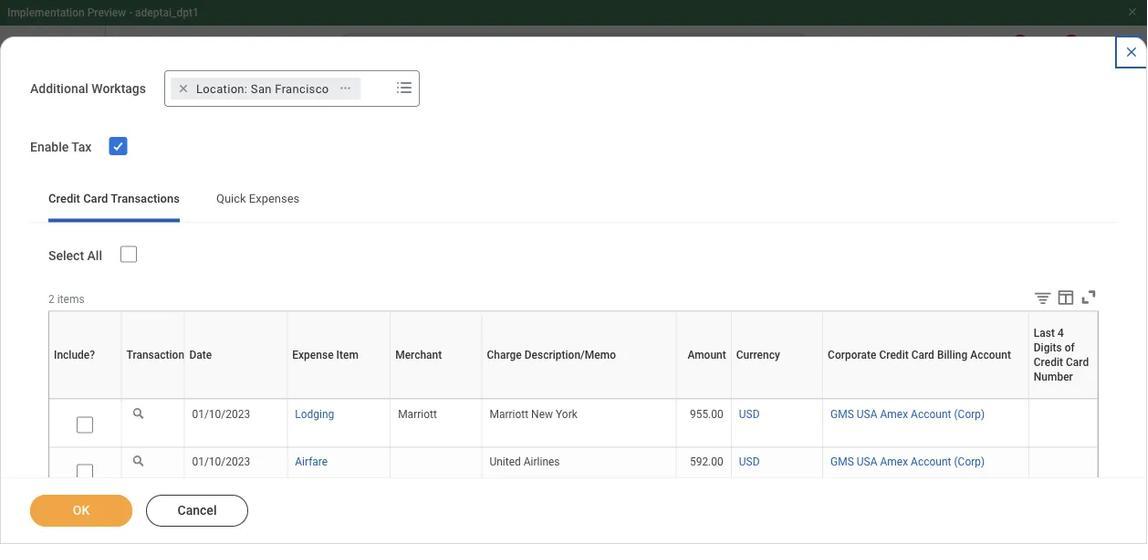 Task type: vqa. For each thing, say whether or not it's contained in the screenshot.
1st the 01/10/2023 from the bottom of the dialog containing Additional Worktags
yes



Task type: describe. For each thing, give the bounding box(es) containing it.
expense down x small image
[[125, 104, 194, 126]]

amount up amount button at bottom right
[[688, 349, 727, 362]]

credit card transactions
[[48, 192, 180, 206]]

(corp) for first gms usa amex account (corp) link from the top of the page
[[955, 408, 986, 421]]

lodging link
[[295, 404, 335, 421]]

x small image
[[174, 80, 193, 98]]

2 4 from the top
[[1058, 399, 1059, 400]]

1 vertical spatial quick
[[113, 238, 143, 252]]

mobile for mobile internet
[[788, 463, 821, 476]]

expense inside row element
[[292, 349, 334, 362]]

task pay image
[[18, 205, 40, 227]]

marriott new york
[[490, 408, 578, 421]]

row containing team lunch
[[113, 358, 1093, 403]]

status
[[357, 339, 389, 352]]

last 4 digits of credit card number
[[1034, 327, 1090, 384]]

11/11/2016 for 14.99
[[414, 463, 472, 476]]

quick expense button
[[114, 308, 169, 357]]

francisco
[[275, 82, 329, 96]]

quick inside dialog
[[216, 192, 246, 206]]

expense item button
[[336, 399, 342, 400]]

check small image
[[107, 135, 129, 157]]

ok
[[73, 503, 90, 518]]

usd link right 955.00
[[739, 404, 760, 421]]

digits inside last 4 digits of credit card number
[[1034, 342, 1063, 355]]

united
[[490, 456, 521, 468]]

transactions for credit card transactions
[[111, 192, 180, 206]]

955.00
[[690, 408, 724, 421]]

charge description/memo button
[[574, 399, 585, 400]]

mobile phone link
[[512, 459, 579, 476]]

profile logan mcneil element
[[1086, 35, 1137, 75]]

5 row from the top
[[113, 492, 1093, 537]]

amex for first gms usa amex account (corp) link from the top of the page
[[881, 408, 909, 421]]

merchant right status
[[396, 349, 442, 362]]

dialog containing additional worktags
[[0, 0, 1148, 544]]

location:
[[196, 82, 248, 96]]

fuel
[[574, 418, 595, 431]]

1 button
[[263, 462, 272, 477]]

1 horizontal spatial quick expenses
[[216, 192, 300, 206]]

date button
[[406, 308, 504, 357]]

0 horizontal spatial quick expenses
[[113, 238, 197, 252]]

implementation
[[7, 6, 85, 19]]

airlines
[[524, 456, 560, 468]]

item inside row element
[[337, 349, 359, 362]]

1 horizontal spatial corporate
[[918, 399, 922, 400]]

expense up transaction button
[[122, 339, 164, 352]]

592.00
[[690, 456, 724, 468]]

2 expensed from the top
[[296, 463, 343, 476]]

lunch
[[818, 374, 845, 386]]

tax
[[72, 140, 92, 155]]

additional
[[30, 82, 88, 97]]

description/memo up york
[[577, 399, 584, 400]]

usd link right 104.00
[[1012, 415, 1033, 431]]

charge description/memo inside row element
[[487, 349, 617, 362]]

1 horizontal spatial date
[[235, 399, 236, 400]]

implementation preview -   adeptai_dpt1 banner
[[0, 0, 1148, 84]]

1 vertical spatial billing
[[927, 399, 930, 400]]

card inside last 4 digits of credit card number
[[1067, 356, 1090, 369]]

amount up 955.00
[[702, 399, 705, 400]]

currency button
[[775, 399, 780, 400]]

quick expense
[[122, 324, 164, 352]]

1 horizontal spatial charge
[[574, 399, 577, 400]]

item inside popup button
[[557, 339, 579, 352]]

charge description/memo button
[[781, 308, 948, 357]]

row containing expensed
[[113, 403, 1093, 448]]

table image
[[1047, 282, 1065, 300]]

card down last 4 digits of credit card number
[[1065, 399, 1067, 400]]

merchant inside popup button
[[701, 339, 748, 352]]

mobile internet
[[788, 463, 861, 476]]

amount inside amount popup button
[[957, 339, 996, 352]]

my expense transactions
[[95, 104, 305, 126]]

click to view/edit grid preferences image
[[1057, 287, 1077, 308]]

1 gms usa amex account (corp) from the top
[[831, 408, 986, 421]]

transaction button
[[150, 399, 156, 400]]

2
[[48, 293, 55, 306]]

4 inside last 4 digits of credit card number
[[1058, 327, 1065, 340]]

expense up marriott new york
[[513, 339, 554, 352]]

1 vertical spatial of
[[1061, 399, 1062, 400]]

merchant button
[[434, 399, 439, 400]]

team
[[788, 374, 815, 386]]

01/10/2023 for lodging
[[192, 408, 250, 421]]

enable
[[30, 140, 69, 155]]

location: san francisco, press delete to clear value. option
[[171, 78, 361, 100]]

2 items
[[48, 293, 85, 306]]

last inside last 4 digits of credit card number
[[1034, 327, 1056, 340]]

transaction status
[[297, 339, 389, 352]]

1 gms usa amex account (corp) link from the top
[[831, 404, 986, 421]]

card down the corporate credit card billing account on the right bottom
[[925, 399, 927, 400]]

0 horizontal spatial corporate
[[828, 349, 877, 362]]

car
[[512, 418, 529, 431]]

location: san francisco
[[196, 82, 329, 96]]

include? transaction date expense item merchant charge description/memo amount currency corporate credit card billing account last 4 digits of credit card number
[[83, 399, 1071, 400]]

usd link right 592.00
[[739, 452, 760, 468]]

toolbar inside dialog
[[1020, 287, 1100, 311]]

navigation pane region
[[0, 84, 58, 544]]

number inside last 4 digits of credit card number
[[1034, 371, 1074, 384]]

expense item inside dialog
[[292, 349, 359, 362]]

0 horizontal spatial fullscreen image
[[1020, 283, 1040, 303]]

notifications large image
[[1000, 46, 1018, 64]]

airfare link
[[295, 452, 328, 468]]

description/memo up include? transaction date expense item merchant charge description/memo amount currency corporate credit card billing account last 4 digits of credit card number
[[525, 349, 617, 362]]

1 vertical spatial number
[[1067, 399, 1071, 400]]

usd right 955.00
[[739, 408, 760, 421]]

my
[[95, 104, 120, 126]]

row element containing last 4 digits of credit card number
[[49, 312, 1102, 399]]

row containing 1
[[113, 448, 1093, 492]]

charge description/memo inside charge description/memo popup button
[[789, 339, 918, 352]]

transaction status button
[[288, 308, 406, 357]]

all
[[87, 248, 102, 263]]

merchant button
[[693, 308, 780, 357]]

amex for second gms usa amex account (corp) link from the top of the page
[[881, 456, 909, 468]]

1 vertical spatial digits
[[1059, 399, 1061, 400]]

corporate credit card billing account button
[[918, 399, 934, 400]]

row containing quick expense
[[113, 307, 1093, 358]]

2 gms usa amex account (corp) link from the top
[[831, 452, 986, 468]]

phone
[[548, 463, 579, 476]]

1 vertical spatial last
[[1056, 399, 1058, 400]]



Task type: locate. For each thing, give the bounding box(es) containing it.
account down the corporate credit card billing account on the right bottom
[[930, 399, 933, 400]]

cell
[[693, 358, 781, 403], [949, 358, 1005, 403], [693, 403, 781, 448], [781, 403, 949, 448], [693, 448, 781, 492], [288, 492, 406, 537], [406, 492, 505, 537], [505, 492, 693, 537], [693, 492, 781, 537], [781, 492, 949, 537], [949, 492, 1005, 537], [1005, 492, 1093, 537], [113, 537, 170, 544], [170, 537, 288, 544], [288, 537, 406, 544], [406, 537, 505, 544], [505, 537, 693, 544], [693, 537, 781, 544], [781, 537, 949, 544], [949, 537, 1005, 544], [1005, 537, 1093, 544]]

2 mobile from the left
[[788, 463, 821, 476]]

1 vertical spatial amex
[[881, 456, 909, 468]]

expense up lodging link
[[292, 349, 334, 362]]

charge up york
[[574, 399, 577, 400]]

implementation preview -   adeptai_dpt1
[[7, 6, 199, 19]]

1 4 from the top
[[1058, 327, 1065, 340]]

card up last 4 digits of credit card number button
[[1067, 356, 1090, 369]]

usd left last 4 digits of credit card number
[[1012, 374, 1033, 386]]

0 vertical spatial quick
[[216, 192, 246, 206]]

item up expense item button
[[337, 349, 359, 362]]

amount
[[957, 339, 996, 352], [688, 349, 727, 362], [702, 399, 705, 400]]

include? button
[[83, 399, 87, 400]]

currency button
[[1005, 308, 1092, 357]]

tab list containing credit card transactions
[[30, 179, 1118, 223]]

date inside row element
[[189, 349, 212, 362]]

credit inside last 4 digits of credit card number
[[1034, 356, 1064, 369]]

quick up transaction button
[[122, 324, 150, 337]]

0 vertical spatial 01/10/2023
[[192, 408, 250, 421]]

1 vertical spatial 01/10/2023
[[192, 456, 250, 468]]

usd right 104.00
[[1012, 418, 1033, 431]]

quick right all at the left
[[113, 238, 143, 252]]

1 01/10/2023 from the top
[[192, 408, 250, 421]]

01/10/2023 for airfare
[[192, 456, 250, 468]]

of down click to view/edit grid preferences icon
[[1065, 342, 1076, 355]]

01/10/2023 left 1
[[192, 456, 250, 468]]

4 down click to view/edit grid preferences icon
[[1058, 327, 1065, 340]]

expenses
[[249, 192, 300, 206], [146, 238, 197, 252]]

1 vertical spatial transactions
[[111, 192, 180, 206]]

account up 104.00
[[971, 349, 1012, 362]]

-
[[129, 6, 133, 19]]

transactions for my expense transactions
[[198, 104, 305, 126]]

corporate
[[828, 349, 877, 362], [918, 399, 922, 400]]

car rental & fuel
[[512, 418, 595, 431]]

2 gms usa amex account (corp) from the top
[[831, 456, 986, 468]]

enable tax
[[30, 140, 92, 155]]

104.00
[[963, 418, 997, 431]]

billing
[[938, 349, 968, 362], [927, 399, 930, 400]]

0 vertical spatial gms usa amex account (corp)
[[831, 408, 986, 421]]

0 horizontal spatial expenses
[[146, 238, 197, 252]]

tab list
[[30, 179, 1118, 223]]

related actions image
[[339, 82, 352, 95]]

0 horizontal spatial last
[[1034, 327, 1056, 340]]

select
[[48, 248, 84, 263]]

14.99
[[969, 463, 997, 476]]

0 horizontal spatial charge
[[487, 349, 522, 362]]

2 11/11/2016 from the top
[[414, 463, 472, 476]]

marriott for marriott new york
[[490, 408, 529, 421]]

(corp) down 104.00
[[955, 456, 986, 468]]

include?
[[54, 349, 95, 362], [83, 399, 86, 400]]

0 horizontal spatial charge description/memo
[[487, 349, 617, 362]]

expense
[[125, 104, 194, 126], [122, 339, 164, 352], [513, 339, 554, 352], [292, 349, 334, 362], [336, 399, 339, 400]]

6 row from the top
[[113, 537, 1093, 544]]

transaction up transaction button
[[126, 349, 185, 362]]

0 vertical spatial expensed element
[[296, 415, 343, 431]]

usd right 592.00
[[739, 456, 760, 468]]

expensed element down expense item button
[[296, 415, 343, 431]]

credit
[[48, 192, 80, 206], [880, 349, 909, 362], [1034, 356, 1064, 369], [923, 399, 925, 400], [1062, 399, 1065, 400]]

2 row element from the top
[[49, 401, 1098, 454]]

expense down transaction status
[[336, 399, 339, 400]]

corporate down the corporate credit card billing account on the right bottom
[[918, 399, 922, 400]]

description/memo up 'lunch'
[[827, 339, 918, 352]]

prompts image
[[394, 77, 416, 99]]

description/memo
[[827, 339, 918, 352], [525, 349, 617, 362], [577, 399, 584, 400]]

corporate credit card billing account
[[828, 349, 1012, 362]]

fullscreen image right click to view/edit grid preferences icon
[[1079, 287, 1100, 308]]

include? for include?
[[54, 349, 95, 362]]

0 vertical spatial expensed
[[296, 418, 343, 431]]

2 expensed element from the top
[[296, 459, 343, 476]]

item down transaction status
[[339, 399, 341, 400]]

charge description/memo up 'lunch'
[[789, 339, 918, 352]]

car rental & fuel link
[[512, 415, 595, 431]]

1 gms from the top
[[831, 408, 855, 421]]

1 11/11/2016 from the top
[[414, 418, 472, 431]]

0 horizontal spatial billing
[[927, 399, 930, 400]]

account left the 14.99 at the bottom right of page
[[912, 456, 952, 468]]

1
[[263, 463, 269, 476]]

&
[[565, 418, 572, 431]]

1 vertical spatial quick expenses
[[113, 238, 197, 252]]

quick
[[216, 192, 246, 206], [113, 238, 143, 252], [122, 324, 150, 337]]

0 vertical spatial of
[[1065, 342, 1076, 355]]

1 horizontal spatial charge description/memo
[[789, 339, 918, 352]]

charge up team
[[789, 339, 824, 352]]

york
[[556, 408, 578, 421]]

(corp) up the 14.99 at the bottom right of page
[[955, 408, 986, 421]]

fullscreen image inside dialog
[[1079, 287, 1100, 308]]

merchant
[[701, 339, 748, 352], [396, 349, 442, 362], [434, 399, 438, 400]]

toolbar
[[898, 279, 1093, 307], [1020, 287, 1100, 311]]

4 row from the top
[[113, 448, 1093, 492]]

items
[[57, 293, 85, 306]]

(corp) for second gms usa amex account (corp) link from the top of the page
[[955, 456, 986, 468]]

expensed element right 1 button
[[296, 459, 343, 476]]

amount button
[[702, 399, 706, 400]]

2 row from the top
[[113, 358, 1093, 403]]

transactions down "check small" icon
[[111, 192, 180, 206]]

01/10/2023 down date button
[[192, 408, 250, 421]]

gms
[[831, 408, 855, 421], [831, 456, 855, 468]]

1 vertical spatial corporate
[[918, 399, 922, 400]]

marriott for marriott
[[398, 408, 437, 421]]

transaction left status
[[297, 339, 355, 352]]

usd link right the 14.99 at the bottom right of page
[[1012, 459, 1033, 476]]

transactions inside tab list
[[111, 192, 180, 206]]

1 horizontal spatial billing
[[938, 349, 968, 362]]

11/11/2016 down merchant button
[[414, 418, 472, 431]]

merchant down date popup button
[[434, 399, 438, 400]]

include? left transaction button
[[83, 399, 86, 400]]

1 vertical spatial include?
[[83, 399, 86, 400]]

expensed element
[[296, 415, 343, 431], [296, 459, 343, 476]]

amount button
[[949, 308, 1004, 357]]

1 expensed element from the top
[[296, 415, 343, 431]]

select to filter grid data image
[[1034, 288, 1054, 308]]

expense item
[[513, 339, 579, 352], [292, 349, 359, 362]]

2 gms from the top
[[831, 456, 855, 468]]

1 horizontal spatial expenses
[[249, 192, 300, 206]]

1 vertical spatial gms
[[831, 456, 855, 468]]

last down last 4 digits of credit card number
[[1056, 399, 1058, 400]]

0 vertical spatial 11/11/2016
[[414, 418, 472, 431]]

0 vertical spatial billing
[[938, 349, 968, 362]]

1 (corp) from the top
[[955, 408, 986, 421]]

2 amex from the top
[[881, 456, 909, 468]]

usd
[[1012, 374, 1033, 386], [739, 408, 760, 421], [1012, 418, 1033, 431], [739, 456, 760, 468], [1012, 463, 1033, 476]]

0 vertical spatial corporate
[[828, 349, 877, 362]]

last 4 digits of credit card number button
[[1056, 399, 1071, 400]]

1 vertical spatial expensed element
[[296, 459, 343, 476]]

transaction down quick expense
[[150, 399, 155, 400]]

0 vertical spatial expenses
[[249, 192, 300, 206]]

of down last 4 digits of credit card number
[[1061, 399, 1062, 400]]

amex right internet
[[881, 456, 909, 468]]

11/11/2016 left united
[[414, 463, 472, 476]]

0 vertical spatial usa
[[857, 408, 878, 421]]

2 (corp) from the top
[[955, 456, 986, 468]]

charge description/memo up include? transaction date expense item merchant charge description/memo amount currency corporate credit card billing account last 4 digits of credit card number
[[487, 349, 617, 362]]

expenses inside tab list
[[249, 192, 300, 206]]

corporate up 'lunch'
[[828, 349, 877, 362]]

preview
[[87, 6, 126, 19]]

1 horizontal spatial marriott
[[490, 408, 529, 421]]

1 horizontal spatial fullscreen image
[[1079, 287, 1100, 308]]

0 horizontal spatial date
[[189, 349, 212, 362]]

amount left currency popup button
[[957, 339, 996, 352]]

expensed right 1 button
[[296, 463, 343, 476]]

close business process definitions image
[[1125, 45, 1140, 59]]

row
[[113, 307, 1093, 358], [113, 358, 1093, 403], [113, 403, 1093, 448], [113, 448, 1093, 492], [113, 492, 1093, 537], [113, 537, 1093, 544]]

include? up include? button
[[54, 349, 95, 362]]

marriott down merchant button
[[398, 408, 437, 421]]

san
[[251, 82, 272, 96]]

0 vertical spatial transactions
[[198, 104, 305, 126]]

usa for second gms usa amex account (corp) link from the top of the page
[[857, 456, 878, 468]]

1 vertical spatial usa
[[857, 456, 878, 468]]

0 vertical spatial number
[[1034, 371, 1074, 384]]

cancel
[[178, 503, 217, 518]]

0 vertical spatial gms
[[831, 408, 855, 421]]

0 horizontal spatial marriott
[[398, 408, 437, 421]]

0 horizontal spatial mobile
[[512, 463, 545, 476]]

date
[[415, 339, 437, 352], [189, 349, 212, 362], [235, 399, 236, 400]]

01/10/2023
[[192, 408, 250, 421], [192, 456, 250, 468]]

1 vertical spatial expenses
[[146, 238, 197, 252]]

1 horizontal spatial expense item
[[513, 339, 579, 352]]

transaction
[[297, 339, 355, 352], [126, 349, 185, 362], [150, 399, 155, 400]]

usd link left last 4 digits of credit card number
[[1012, 370, 1033, 386]]

number up last 4 digits of credit card number button
[[1034, 371, 1074, 384]]

include? for include? transaction date expense item merchant charge description/memo amount currency corporate credit card billing account last 4 digits of credit card number
[[83, 399, 86, 400]]

account
[[971, 349, 1012, 362], [930, 399, 933, 400], [912, 408, 952, 421], [912, 456, 952, 468]]

amex down the corporate credit card billing account on the right bottom
[[881, 408, 909, 421]]

quick down my expense transactions
[[216, 192, 246, 206]]

card
[[83, 192, 108, 206], [912, 349, 935, 362], [1067, 356, 1090, 369], [925, 399, 927, 400], [1065, 399, 1067, 400]]

1 vertical spatial 4
[[1058, 399, 1059, 400]]

close environment banner image
[[1128, 6, 1139, 17]]

4 down last 4 digits of credit card number
[[1058, 399, 1059, 400]]

1 amex from the top
[[881, 408, 909, 421]]

dialog
[[0, 0, 1148, 544]]

0 vertical spatial 4
[[1058, 327, 1065, 340]]

billing up 104.00
[[938, 349, 968, 362]]

airfare
[[295, 456, 328, 468]]

4
[[1058, 327, 1065, 340], [1058, 399, 1059, 400]]

tab list inside dialog
[[30, 179, 1118, 223]]

1 vertical spatial gms usa amex account (corp)
[[831, 456, 986, 468]]

account down corporate credit card billing account button
[[912, 408, 952, 421]]

expense item button
[[505, 308, 692, 357]]

mobile phone
[[512, 463, 579, 476]]

transactions down san
[[198, 104, 305, 126]]

marriott
[[398, 408, 437, 421], [490, 408, 529, 421]]

transaction inside popup button
[[297, 339, 355, 352]]

last
[[1034, 327, 1056, 340], [1056, 399, 1058, 400]]

ok button
[[30, 495, 132, 527]]

location: san francisco element
[[196, 81, 329, 97]]

usa
[[857, 408, 878, 421], [857, 456, 878, 468]]

item up include? transaction date expense item merchant charge description/memo amount currency corporate credit card billing account last 4 digits of credit card number
[[557, 339, 579, 352]]

fullscreen image
[[1020, 283, 1040, 303], [1079, 287, 1100, 308]]

expand table image
[[1071, 282, 1089, 300]]

0 vertical spatial last
[[1034, 327, 1056, 340]]

2 horizontal spatial charge
[[789, 339, 824, 352]]

adeptai_dpt1
[[135, 6, 199, 19]]

my tasks element
[[1035, 35, 1086, 75]]

11/11/2016 for 104.00
[[414, 418, 472, 431]]

select all
[[48, 248, 102, 263]]

0 vertical spatial (corp)
[[955, 408, 986, 421]]

expense item up expense item button
[[292, 349, 359, 362]]

fullscreen image left table icon
[[1020, 283, 1040, 303]]

1 expensed from the top
[[296, 418, 343, 431]]

2 01/10/2023 from the top
[[192, 456, 250, 468]]

digits down last 4 digits of credit card number
[[1059, 399, 1061, 400]]

1 row from the top
[[113, 307, 1093, 358]]

united airlines
[[490, 456, 560, 468]]

1 horizontal spatial of
[[1065, 342, 1076, 355]]

quick expenses
[[216, 192, 300, 206], [113, 238, 197, 252]]

marriott left new
[[490, 408, 529, 421]]

2 horizontal spatial date
[[415, 339, 437, 352]]

transaction for transaction
[[126, 349, 185, 362]]

3 row from the top
[[113, 403, 1093, 448]]

charge up marriott new york
[[487, 349, 522, 362]]

0 vertical spatial quick expenses
[[216, 192, 300, 206]]

usa for first gms usa amex account (corp) link from the top of the page
[[857, 408, 878, 421]]

lodging
[[295, 408, 335, 421]]

additional worktags
[[30, 82, 146, 97]]

new
[[532, 408, 553, 421]]

1 marriott from the left
[[398, 408, 437, 421]]

1 vertical spatial (corp)
[[955, 456, 986, 468]]

expensed down expense item button
[[296, 418, 343, 431]]

usd link
[[1012, 370, 1033, 386], [739, 404, 760, 421], [1012, 415, 1033, 431], [739, 452, 760, 468], [1012, 459, 1033, 476]]

1 vertical spatial 11/11/2016
[[414, 463, 472, 476]]

internet
[[824, 463, 861, 476]]

description/memo inside popup button
[[827, 339, 918, 352]]

rental
[[531, 418, 562, 431]]

expense item inside popup button
[[513, 339, 579, 352]]

billing down the corporate credit card billing account on the right bottom
[[927, 399, 930, 400]]

0 vertical spatial amex
[[881, 408, 909, 421]]

charge inside charge description/memo popup button
[[789, 339, 824, 352]]

3 row element from the top
[[49, 448, 1098, 501]]

last down select to filter grid data image
[[1034, 327, 1056, 340]]

0 vertical spatial include?
[[54, 349, 95, 362]]

of
[[1065, 342, 1076, 355], [1061, 399, 1062, 400]]

card up corporate credit card billing account button
[[912, 349, 935, 362]]

digits down select to filter grid data image
[[1034, 342, 1063, 355]]

of inside last 4 digits of credit card number
[[1065, 342, 1076, 355]]

charge
[[789, 339, 824, 352], [487, 349, 522, 362], [574, 399, 577, 400]]

expense item up include? transaction date expense item merchant charge description/memo amount currency corporate credit card billing account last 4 digits of credit card number
[[513, 339, 579, 352]]

digits
[[1034, 342, 1063, 355], [1059, 399, 1061, 400]]

date button
[[235, 399, 237, 400]]

0 horizontal spatial transactions
[[111, 192, 180, 206]]

item
[[557, 339, 579, 352], [337, 349, 359, 362], [339, 399, 341, 400]]

1 horizontal spatial mobile
[[788, 463, 821, 476]]

1 horizontal spatial transactions
[[198, 104, 305, 126]]

1 vertical spatial expensed
[[296, 463, 343, 476]]

1 usa from the top
[[857, 408, 878, 421]]

1 vertical spatial gms usa amex account (corp) link
[[831, 452, 986, 468]]

0 horizontal spatial of
[[1061, 399, 1062, 400]]

1 row element from the top
[[49, 312, 1102, 399]]

currency inside popup button
[[1013, 339, 1057, 352]]

quick inside quick expense
[[122, 324, 150, 337]]

cancel button
[[146, 495, 248, 527]]

transactions
[[198, 104, 305, 126], [111, 192, 180, 206]]

0 vertical spatial digits
[[1034, 342, 1063, 355]]

usd right the 14.99 at the bottom right of page
[[1012, 463, 1033, 476]]

2 vertical spatial quick
[[122, 324, 150, 337]]

transaction for transaction status
[[297, 339, 355, 352]]

2 usa from the top
[[857, 456, 878, 468]]

2 marriott from the left
[[490, 408, 529, 421]]

date inside popup button
[[415, 339, 437, 352]]

1 mobile from the left
[[512, 463, 545, 476]]

card down tax
[[83, 192, 108, 206]]

merchant up amount button at bottom right
[[701, 339, 748, 352]]

amex
[[881, 408, 909, 421], [881, 456, 909, 468]]

mobile for mobile phone
[[512, 463, 545, 476]]

1 horizontal spatial last
[[1056, 399, 1058, 400]]

row element
[[49, 312, 1102, 399], [49, 401, 1098, 454], [49, 448, 1098, 501]]

mobile
[[512, 463, 545, 476], [788, 463, 821, 476]]

0 horizontal spatial expense item
[[292, 349, 359, 362]]

number down last 4 digits of credit card number
[[1067, 399, 1071, 400]]

worktags
[[92, 82, 146, 97]]

expensed
[[296, 418, 343, 431], [296, 463, 343, 476]]

0 vertical spatial gms usa amex account (corp) link
[[831, 404, 986, 421]]

team lunch
[[788, 374, 845, 386]]



